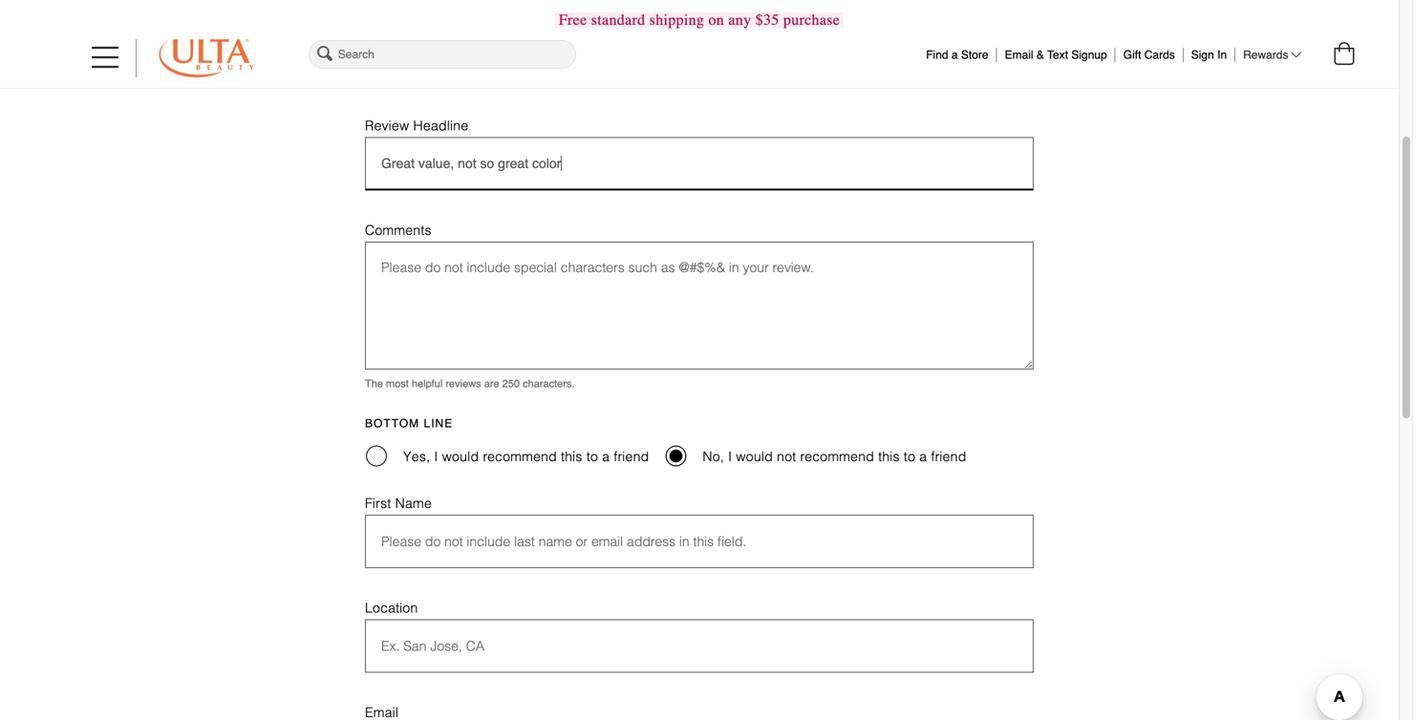 Task type: describe. For each thing, give the bounding box(es) containing it.
Yes, I would recommend this to a friend radio
[[366, 446, 387, 467]]

email & text signup link
[[1005, 43, 1108, 62]]

1 recommend from the left
[[483, 449, 557, 465]]

first
[[365, 496, 391, 511]]

standard
[[592, 11, 646, 29]]

no, i would not recommend this to a friend
[[703, 449, 967, 465]]

store
[[962, 48, 989, 62]]

gift cards link
[[1124, 43, 1176, 62]]

$35
[[756, 11, 780, 29]]

bottom line
[[365, 417, 453, 431]]

find
[[926, 48, 949, 62]]

sign in link
[[1192, 43, 1228, 62]]

first name
[[365, 496, 432, 511]]

headline
[[413, 118, 469, 133]]

on
[[709, 11, 725, 29]]

0 horizontal spatial a
[[602, 449, 610, 465]]

yes, i would recommend this to a friend
[[403, 449, 649, 465]]

in
[[1218, 48, 1228, 62]]

are
[[484, 378, 500, 390]]

option group for bottom line
[[365, 441, 1034, 471]]

option group for your rating
[[365, 63, 504, 93]]

Location text field
[[365, 620, 1034, 673]]

find a store link
[[926, 43, 989, 62]]

review
[[365, 118, 410, 133]]

No, I would not recommend this to a friend radio
[[666, 446, 687, 467]]

the most helpful reviews are 250 characters.
[[365, 378, 575, 390]]

rating
[[406, 44, 455, 57]]

sign in
[[1192, 48, 1228, 62]]

free
[[559, 11, 587, 29]]

2 this from the left
[[879, 449, 900, 465]]

cart - 0 items - shows more content image
[[1335, 42, 1355, 65]]

Comments text field
[[365, 242, 1034, 370]]

yes,
[[403, 449, 430, 465]]

i for yes,
[[434, 449, 438, 465]]

2 friend from the left
[[932, 449, 967, 465]]

no,
[[703, 449, 725, 465]]

shipping
[[650, 11, 705, 29]]

bottom
[[365, 417, 420, 431]]

review headline
[[365, 118, 469, 133]]

free standard shipping on any $35 purchase
[[559, 11, 840, 29]]

free standard shipping on any $35 purchase link
[[555, 11, 844, 29]]

location
[[365, 601, 418, 616]]

&
[[1037, 48, 1045, 62]]

characters.
[[523, 378, 575, 390]]



Task type: vqa. For each thing, say whether or not it's contained in the screenshot.
MINIMUM in the bottom of the page
no



Task type: locate. For each thing, give the bounding box(es) containing it.
i for no,
[[729, 449, 733, 465]]

i
[[434, 449, 438, 465], [729, 449, 733, 465]]

recommend
[[483, 449, 557, 465], [801, 449, 875, 465]]

would for not
[[736, 449, 773, 465]]

i right no,
[[729, 449, 733, 465]]

gift
[[1124, 48, 1142, 62]]

recommend right the not
[[801, 449, 875, 465]]

None search field
[[306, 37, 579, 72]]

text
[[1048, 48, 1069, 62]]

i right yes,
[[434, 449, 438, 465]]

1 horizontal spatial a
[[920, 449, 928, 465]]

name
[[395, 496, 432, 511]]

0 vertical spatial option group
[[365, 63, 504, 93]]

First Name text field
[[365, 515, 1034, 569]]

chevron down image
[[1292, 49, 1302, 60]]

2 would from the left
[[736, 449, 773, 465]]

0 horizontal spatial this
[[561, 449, 583, 465]]

ulta beauty logo image
[[159, 39, 254, 77], [159, 39, 254, 77]]

1 horizontal spatial would
[[736, 449, 773, 465]]

0 horizontal spatial friend
[[614, 449, 649, 465]]

would down line
[[442, 449, 479, 465]]

cards
[[1145, 48, 1176, 62]]

None field
[[306, 37, 579, 72]]

gift cards
[[1124, 48, 1176, 62]]

email & text signup
[[1005, 48, 1108, 62]]

1 horizontal spatial recommend
[[801, 449, 875, 465]]

2 recommend from the left
[[801, 449, 875, 465]]

find a store
[[926, 48, 989, 62]]

helpful
[[412, 378, 443, 390]]

0 horizontal spatial to
[[587, 449, 598, 465]]

0 horizontal spatial recommend
[[483, 449, 557, 465]]

2 to from the left
[[904, 449, 916, 465]]

any
[[729, 11, 752, 29]]

comments
[[365, 223, 432, 238]]

1 horizontal spatial i
[[729, 449, 733, 465]]

1 vertical spatial option group
[[365, 441, 1034, 471]]

0 horizontal spatial i
[[434, 449, 438, 465]]

option group down rating
[[365, 63, 504, 93]]

to
[[587, 449, 598, 465], [904, 449, 916, 465]]

option group up first name text box
[[365, 441, 1034, 471]]

option group containing yes, i would recommend this to a friend
[[365, 441, 1034, 471]]

recommend down the 250
[[483, 449, 557, 465]]

the
[[365, 378, 383, 390]]

would for recommend
[[442, 449, 479, 465]]

signup
[[1072, 48, 1108, 62]]

1 horizontal spatial to
[[904, 449, 916, 465]]

your rating
[[365, 44, 455, 57]]

purchase
[[784, 11, 840, 29]]

would left the not
[[736, 449, 773, 465]]

2 i from the left
[[729, 449, 733, 465]]

line
[[424, 417, 453, 431]]

sign
[[1192, 48, 1215, 62]]

would
[[442, 449, 479, 465], [736, 449, 773, 465]]

this
[[561, 449, 583, 465], [879, 449, 900, 465]]

1 horizontal spatial friend
[[932, 449, 967, 465]]

rewards
[[1244, 48, 1289, 62]]

1 i from the left
[[434, 449, 438, 465]]

friend
[[614, 449, 649, 465], [932, 449, 967, 465]]

not
[[777, 449, 797, 465]]

Search search field
[[309, 40, 576, 69]]

a
[[952, 48, 958, 62], [602, 449, 610, 465], [920, 449, 928, 465]]

Review Headline text field
[[365, 137, 1034, 191]]

1 to from the left
[[587, 449, 598, 465]]

most
[[386, 378, 409, 390]]

2 horizontal spatial a
[[952, 48, 958, 62]]

option group
[[365, 63, 504, 93], [365, 441, 1034, 471]]

reviews
[[446, 378, 481, 390]]

250
[[502, 378, 520, 390]]

rewards button
[[1244, 48, 1302, 62]]

your
[[365, 44, 402, 57]]

2 option group from the top
[[365, 441, 1034, 471]]

1 horizontal spatial this
[[879, 449, 900, 465]]

1 would from the left
[[442, 449, 479, 465]]

0 horizontal spatial would
[[442, 449, 479, 465]]

email
[[1005, 48, 1034, 62]]

1 friend from the left
[[614, 449, 649, 465]]

1 this from the left
[[561, 449, 583, 465]]

1 option group from the top
[[365, 63, 504, 93]]



